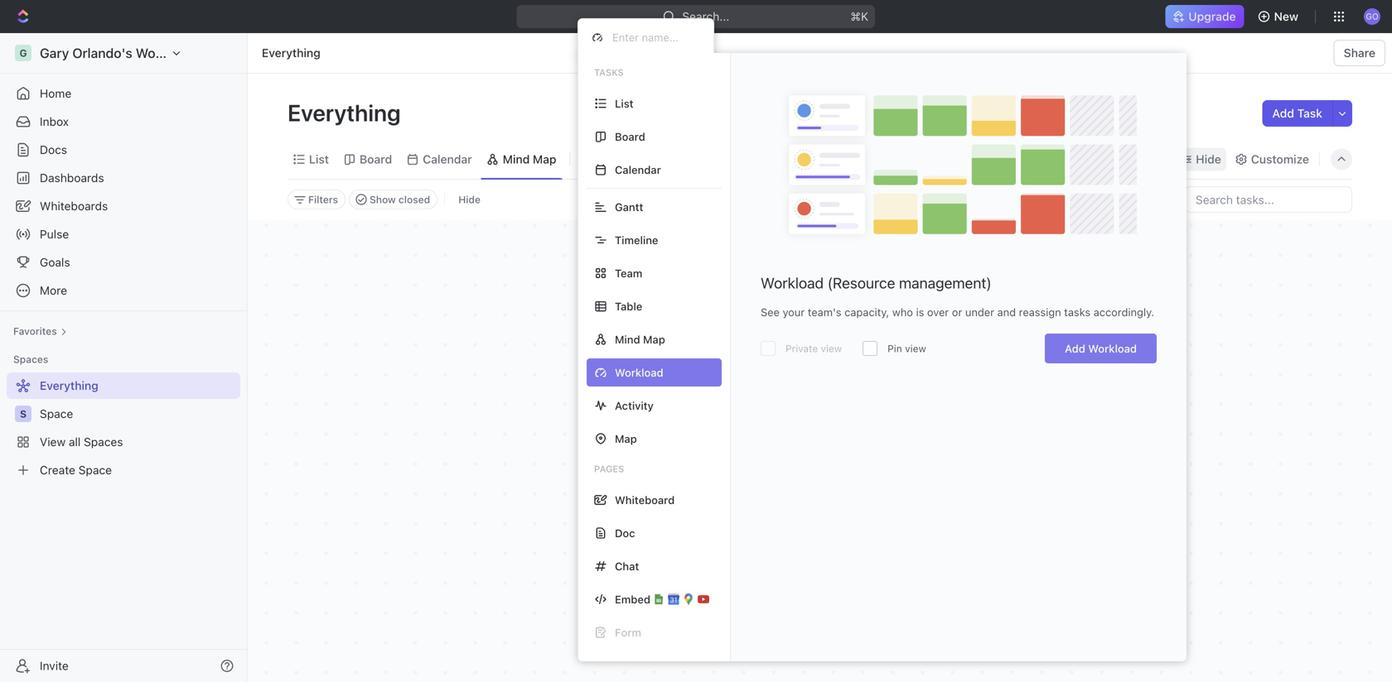 Task type: describe. For each thing, give the bounding box(es) containing it.
⌘k
[[851, 10, 869, 23]]

under
[[965, 306, 994, 319]]

1 horizontal spatial calendar
[[615, 164, 661, 176]]

goals link
[[7, 249, 240, 276]]

0 horizontal spatial calendar
[[423, 152, 472, 166]]

hide button
[[452, 190, 487, 210]]

0 horizontal spatial list
[[309, 152, 329, 166]]

found.
[[868, 503, 912, 521]]

spaces
[[13, 354, 48, 365]]

dashboards
[[40, 171, 104, 185]]

task
[[1297, 106, 1323, 120]]

accordingly.
[[1094, 306, 1154, 319]]

sidebar navigation
[[0, 33, 248, 683]]

capacity,
[[845, 306, 889, 319]]

Enter name... field
[[611, 30, 700, 44]]

results
[[818, 503, 865, 521]]

view button
[[577, 148, 631, 171]]

Search tasks... text field
[[1186, 187, 1352, 212]]

private
[[786, 343, 818, 355]]

map inside mind map link
[[533, 152, 557, 166]]

whiteboards
[[40, 199, 108, 213]]

1 horizontal spatial list
[[615, 97, 634, 110]]

pulse
[[40, 227, 69, 241]]

view
[[599, 152, 625, 166]]

upgrade link
[[1165, 5, 1244, 28]]

dashboards link
[[7, 165, 240, 191]]

search...
[[682, 10, 730, 23]]

upgrade
[[1189, 10, 1236, 23]]

whiteboards link
[[7, 193, 240, 220]]

closed
[[399, 194, 430, 206]]

docs
[[40, 143, 67, 157]]

gantt
[[615, 201, 643, 213]]

search button
[[1108, 148, 1173, 171]]

pages
[[594, 464, 624, 475]]

1 vertical spatial everything
[[288, 99, 406, 126]]

hide button
[[1176, 148, 1226, 171]]

private view
[[786, 343, 842, 355]]

view for pin view
[[905, 343, 926, 355]]

tasks
[[594, 67, 624, 78]]

customize button
[[1230, 148, 1314, 171]]

mind map link
[[499, 148, 557, 171]]

is
[[916, 306, 924, 319]]

tasks
[[1064, 306, 1091, 319]]

workload (resource management)
[[761, 274, 992, 292]]

view button
[[577, 140, 631, 179]]

over
[[927, 306, 949, 319]]

(resource
[[828, 274, 895, 292]]

board link
[[356, 148, 392, 171]]

everything link
[[258, 43, 325, 63]]

home
[[40, 87, 71, 100]]

new
[[1274, 10, 1299, 23]]

1 vertical spatial workload
[[1088, 343, 1137, 355]]

matching
[[751, 503, 815, 521]]

hide inside button
[[458, 194, 481, 206]]

whiteboard
[[615, 494, 675, 507]]

embed
[[615, 594, 651, 606]]

no
[[728, 503, 747, 521]]

show
[[370, 194, 396, 206]]

table
[[615, 300, 642, 313]]

share
[[1344, 46, 1376, 60]]

everything inside 'link'
[[262, 46, 321, 60]]



Task type: vqa. For each thing, say whether or not it's contained in the screenshot.
tab list at the bottom
no



Task type: locate. For each thing, give the bounding box(es) containing it.
mind
[[503, 152, 530, 166], [615, 334, 640, 346]]

hide inside dropdown button
[[1196, 152, 1221, 166]]

customize
[[1251, 152, 1309, 166]]

add left the task at the right of the page
[[1273, 106, 1294, 120]]

add for add task
[[1273, 106, 1294, 120]]

add
[[1273, 106, 1294, 120], [1065, 343, 1086, 355]]

pin
[[888, 343, 902, 355]]

add workload
[[1065, 343, 1137, 355]]

map up activity
[[643, 334, 665, 346]]

0 horizontal spatial mind map
[[503, 152, 557, 166]]

add inside button
[[1273, 106, 1294, 120]]

calendar up hide button
[[423, 152, 472, 166]]

pin view
[[888, 343, 926, 355]]

add down tasks
[[1065, 343, 1086, 355]]

1 vertical spatial list
[[309, 152, 329, 166]]

home link
[[7, 80, 240, 107]]

0 vertical spatial workload
[[761, 274, 824, 292]]

invite
[[40, 660, 69, 673]]

1 vertical spatial mind map
[[615, 334, 665, 346]]

hide right search
[[1196, 152, 1221, 166]]

0 vertical spatial mind map
[[503, 152, 557, 166]]

board
[[615, 131, 645, 143], [360, 152, 392, 166]]

list down tasks
[[615, 97, 634, 110]]

map
[[533, 152, 557, 166], [643, 334, 665, 346], [615, 433, 637, 445]]

map left view dropdown button
[[533, 152, 557, 166]]

see your team's capacity, who is over or under and reassign tasks accordingly.
[[761, 306, 1154, 319]]

mind map down table
[[615, 334, 665, 346]]

add task button
[[1263, 100, 1333, 127]]

favorites
[[13, 326, 57, 337]]

view right private
[[821, 343, 842, 355]]

1 horizontal spatial board
[[615, 131, 645, 143]]

add for add workload
[[1065, 343, 1086, 355]]

chat
[[615, 561, 639, 573]]

board up show
[[360, 152, 392, 166]]

pulse link
[[7, 221, 240, 248]]

new button
[[1251, 3, 1309, 30]]

1 horizontal spatial hide
[[1196, 152, 1221, 166]]

1 vertical spatial mind
[[615, 334, 640, 346]]

1 horizontal spatial view
[[905, 343, 926, 355]]

1 horizontal spatial mind map
[[615, 334, 665, 346]]

doc
[[615, 527, 635, 540]]

favorites button
[[7, 322, 74, 341]]

0 vertical spatial add
[[1273, 106, 1294, 120]]

workload
[[761, 274, 824, 292], [1088, 343, 1137, 355]]

0 vertical spatial board
[[615, 131, 645, 143]]

0 horizontal spatial map
[[533, 152, 557, 166]]

docs link
[[7, 137, 240, 163]]

activity
[[615, 400, 654, 412]]

tree inside sidebar navigation
[[7, 373, 240, 484]]

workload down accordingly.
[[1088, 343, 1137, 355]]

0 horizontal spatial workload
[[761, 274, 824, 292]]

1 horizontal spatial workload
[[1088, 343, 1137, 355]]

form
[[615, 627, 641, 639]]

2 view from the left
[[905, 343, 926, 355]]

search
[[1130, 152, 1168, 166]]

team's
[[808, 306, 842, 319]]

no matching results found.
[[728, 503, 912, 521]]

reassign
[[1019, 306, 1061, 319]]

board up the view
[[615, 131, 645, 143]]

team
[[615, 267, 643, 280]]

inbox link
[[7, 109, 240, 135]]

list
[[615, 97, 634, 110], [309, 152, 329, 166]]

1 vertical spatial hide
[[458, 194, 481, 206]]

1 view from the left
[[821, 343, 842, 355]]

calendar link
[[419, 148, 472, 171]]

inbox
[[40, 115, 69, 128]]

1 vertical spatial map
[[643, 334, 665, 346]]

calendar up 'gantt'
[[615, 164, 661, 176]]

hide down calendar link
[[458, 194, 481, 206]]

0 horizontal spatial hide
[[458, 194, 481, 206]]

add task
[[1273, 106, 1323, 120]]

list left board link
[[309, 152, 329, 166]]

show closed
[[370, 194, 430, 206]]

calendar
[[423, 152, 472, 166], [615, 164, 661, 176]]

2 horizontal spatial map
[[643, 334, 665, 346]]

management)
[[899, 274, 992, 292]]

0 vertical spatial hide
[[1196, 152, 1221, 166]]

1 horizontal spatial add
[[1273, 106, 1294, 120]]

view right "pin"
[[905, 343, 926, 355]]

0 horizontal spatial mind
[[503, 152, 530, 166]]

view
[[821, 343, 842, 355], [905, 343, 926, 355]]

1 horizontal spatial map
[[615, 433, 637, 445]]

hide
[[1196, 152, 1221, 166], [458, 194, 481, 206]]

everything
[[262, 46, 321, 60], [288, 99, 406, 126]]

or
[[952, 306, 962, 319]]

0 horizontal spatial view
[[821, 343, 842, 355]]

tree
[[7, 373, 240, 484]]

0 horizontal spatial add
[[1065, 343, 1086, 355]]

see
[[761, 306, 780, 319]]

share button
[[1334, 40, 1386, 66]]

mind map
[[503, 152, 557, 166], [615, 334, 665, 346]]

mind down table
[[615, 334, 640, 346]]

0 vertical spatial mind
[[503, 152, 530, 166]]

view for private view
[[821, 343, 842, 355]]

and
[[997, 306, 1016, 319]]

mind map left view dropdown button
[[503, 152, 557, 166]]

map down activity
[[615, 433, 637, 445]]

show closed button
[[349, 190, 438, 210]]

1 horizontal spatial mind
[[615, 334, 640, 346]]

goals
[[40, 256, 70, 269]]

0 horizontal spatial board
[[360, 152, 392, 166]]

mind right calendar link
[[503, 152, 530, 166]]

2 vertical spatial map
[[615, 433, 637, 445]]

your
[[783, 306, 805, 319]]

1 vertical spatial add
[[1065, 343, 1086, 355]]

0 vertical spatial everything
[[262, 46, 321, 60]]

0 vertical spatial list
[[615, 97, 634, 110]]

workload up your
[[761, 274, 824, 292]]

list link
[[306, 148, 329, 171]]

who
[[892, 306, 913, 319]]

timeline
[[615, 234, 658, 247]]

1 vertical spatial board
[[360, 152, 392, 166]]

0 vertical spatial map
[[533, 152, 557, 166]]



